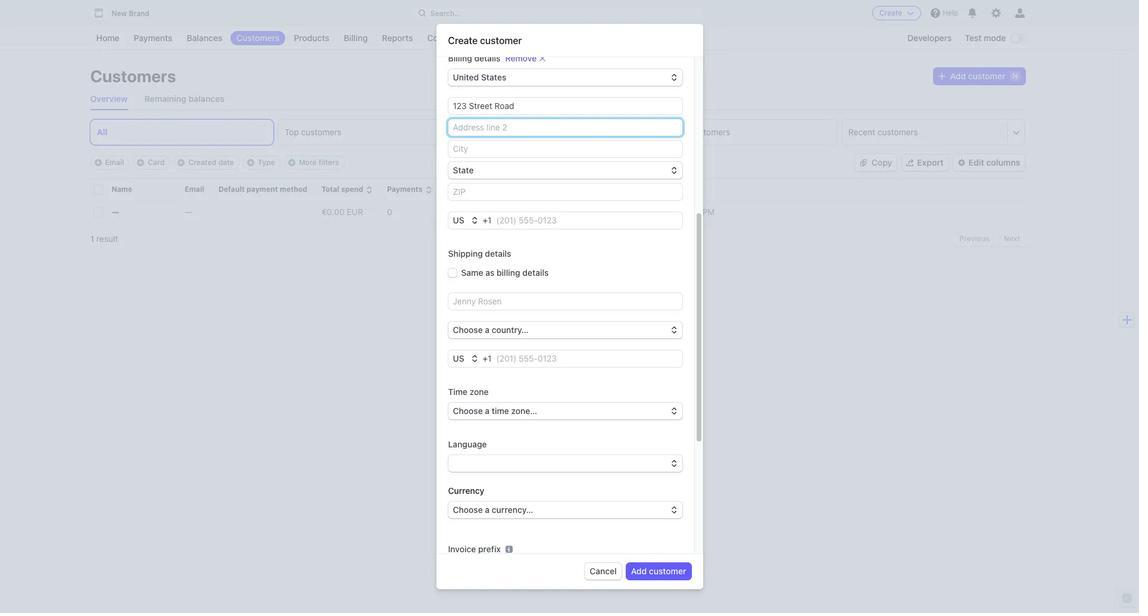 Task type: vqa. For each thing, say whether or not it's contained in the screenshot.
THANKS FOR YOUR BUSINESS!
no



Task type: describe. For each thing, give the bounding box(es) containing it.
create for create customer
[[448, 35, 478, 46]]

a for time
[[485, 406, 490, 416]]

eur for third the €0.00 eur link from the right
[[347, 206, 363, 217]]

oct
[[651, 206, 665, 217]]

first-time customers
[[473, 127, 553, 137]]

default
[[219, 185, 245, 194]]

next button
[[1000, 232, 1026, 246]]

connect link
[[422, 31, 467, 45]]

tab list containing overview
[[90, 88, 1026, 110]]

cancel
[[590, 566, 617, 576]]

currency
[[448, 486, 485, 496]]

billing for billing details
[[448, 53, 472, 63]]

cancel button
[[585, 563, 622, 580]]

repeat
[[661, 127, 688, 137]]

more for more
[[475, 33, 495, 43]]

oct 17, 7:21 pm
[[651, 206, 715, 217]]

mode
[[984, 33, 1007, 43]]

0 vertical spatial payments
[[134, 33, 173, 43]]

€0.00 eur for second the €0.00 eur link from left
[[447, 206, 488, 217]]

payments link
[[128, 31, 178, 45]]

time
[[448, 387, 468, 397]]

zone…
[[512, 406, 538, 416]]

1 — from the left
[[112, 206, 119, 217]]

+ for 1st (201) 555-0123 'telephone field'
[[483, 215, 488, 225]]

time zone
[[448, 387, 489, 397]]

columns
[[987, 157, 1021, 167]]

pm
[[703, 206, 715, 217]]

1 €0.00 eur link from the left
[[322, 202, 387, 221]]

1 vertical spatial customer
[[969, 71, 1006, 81]]

created for created date
[[189, 158, 217, 167]]

invoice
[[448, 544, 476, 554]]

repeat customers link
[[654, 120, 838, 145]]

shipping details
[[448, 248, 512, 259]]

products
[[294, 33, 330, 43]]

edit columns
[[969, 157, 1021, 167]]

2 + 1 from the top
[[483, 353, 492, 363]]

card
[[148, 158, 165, 167]]

a for country…
[[485, 325, 490, 335]]

1 horizontal spatial customers
[[237, 33, 280, 43]]

recent
[[849, 127, 876, 137]]

2 vertical spatial 1
[[488, 353, 492, 363]]

search…
[[431, 9, 461, 18]]

add created date image
[[178, 159, 185, 166]]

€0.00 for third the €0.00 eur link
[[502, 206, 526, 217]]

details for shipping details
[[485, 248, 512, 259]]

a for currency…
[[485, 505, 490, 515]]

€0.00 for second the €0.00 eur link from left
[[447, 206, 470, 217]]

add customer button
[[627, 563, 691, 580]]

zone
[[470, 387, 489, 397]]

Select All checkbox
[[94, 185, 102, 194]]

edit columns button
[[954, 154, 1026, 171]]

recent customers
[[849, 127, 919, 137]]

Address line 2 text field
[[448, 119, 682, 136]]

0
[[387, 206, 392, 217]]

2 (201) 555-0123 telephone field from the top
[[492, 350, 682, 367]]

top customers link
[[278, 120, 462, 145]]

toolbar containing email
[[90, 156, 345, 170]]

add customer inside button
[[631, 566, 687, 576]]

billing link
[[338, 31, 374, 45]]

svg image inside copy popup button
[[860, 159, 867, 166]]

ZIP text field
[[448, 184, 682, 200]]

result
[[96, 234, 118, 244]]

refunds
[[447, 185, 476, 194]]

choose a time zone… button
[[448, 403, 682, 419]]

name
[[112, 185, 132, 194]]

€0.00 eur for third the €0.00 eur link from the right
[[322, 206, 363, 217]]

remaining balances
[[144, 94, 225, 104]]

overview link
[[90, 88, 128, 110]]

shipping
[[448, 248, 483, 259]]

2 — link from the left
[[185, 202, 219, 221]]

0 horizontal spatial email
[[105, 158, 124, 167]]

choose for choose a time zone…
[[453, 406, 483, 416]]

all link
[[90, 120, 274, 145]]

export button
[[902, 154, 949, 171]]

1 result
[[90, 234, 118, 244]]

Address line 1 text field
[[448, 98, 682, 114]]

export
[[918, 157, 944, 167]]

customers link
[[231, 31, 286, 45]]

reports link
[[376, 31, 419, 45]]

country…
[[492, 325, 529, 335]]

1 horizontal spatial svg image
[[939, 73, 946, 80]]

copy button
[[856, 154, 897, 171]]

connect
[[427, 33, 461, 43]]

remove button
[[506, 52, 547, 64]]

invoice prefix
[[448, 544, 501, 554]]

billing
[[497, 268, 521, 278]]

recent customers link
[[842, 120, 1008, 145]]

new brand
[[112, 9, 149, 18]]

more filters
[[299, 158, 339, 167]]

17,
[[668, 206, 680, 217]]

created date
[[189, 158, 234, 167]]

all
[[97, 127, 108, 137]]

add type image
[[247, 159, 254, 166]]

repeat customers
[[661, 127, 731, 137]]

payment
[[247, 185, 278, 194]]

united
[[453, 72, 479, 82]]

choose a currency… button
[[448, 502, 682, 518]]

add card image
[[137, 159, 144, 166]]

type
[[258, 158, 275, 167]]

customers for top customers
[[301, 127, 342, 137]]

more for more filters
[[299, 158, 317, 167]]

date
[[218, 158, 234, 167]]

test
[[966, 33, 982, 43]]

brand
[[129, 9, 149, 18]]



Task type: locate. For each thing, give the bounding box(es) containing it.
create up billing details
[[448, 35, 478, 46]]

previous button
[[955, 232, 995, 246]]

more button
[[469, 31, 513, 45]]

0 horizontal spatial customers
[[90, 66, 176, 86]]

0 vertical spatial customers
[[237, 33, 280, 43]]

€0.00 down the refunds
[[447, 206, 470, 217]]

1 horizontal spatial billing
[[448, 53, 472, 63]]

3 eur from the left
[[528, 206, 544, 217]]

1 vertical spatial add customer
[[631, 566, 687, 576]]

1 horizontal spatial customer
[[649, 566, 687, 576]]

€0.00 for third the €0.00 eur link from the right
[[322, 206, 345, 217]]

choose inside choose a country… popup button
[[453, 325, 483, 335]]

+ 1
[[483, 215, 492, 225], [483, 353, 492, 363]]

1 left result
[[90, 234, 94, 244]]

total
[[322, 185, 339, 194]]

0 horizontal spatial billing
[[344, 33, 368, 43]]

choose a time zone…
[[453, 406, 538, 416]]

2 horizontal spatial €0.00 eur
[[502, 206, 544, 217]]

method
[[280, 185, 307, 194]]

a down zone
[[485, 406, 490, 416]]

+ up shipping details
[[483, 215, 488, 225]]

2 + from the top
[[483, 353, 488, 363]]

€0.00 eur down the total spend
[[322, 206, 363, 217]]

1 vertical spatial created
[[651, 185, 680, 194]]

choose
[[453, 325, 483, 335], [453, 406, 483, 416], [453, 505, 483, 515]]

billing up united
[[448, 53, 472, 63]]

1 horizontal spatial create
[[880, 8, 903, 17]]

0 vertical spatial email
[[105, 158, 124, 167]]

created inside toolbar
[[189, 158, 217, 167]]

1 up shipping details
[[488, 215, 492, 225]]

create
[[880, 8, 903, 17], [448, 35, 478, 46]]

2 horizontal spatial €0.00
[[502, 206, 526, 217]]

details for billing details
[[475, 53, 501, 63]]

customers right repeat
[[690, 127, 731, 137]]

eur down the refunds
[[472, 206, 488, 217]]

choose a currency…
[[453, 505, 534, 515]]

customers
[[301, 127, 342, 137], [512, 127, 553, 137], [690, 127, 731, 137], [878, 127, 919, 137]]

customers left products
[[237, 33, 280, 43]]

€0.00
[[322, 206, 345, 217], [447, 206, 470, 217], [502, 206, 526, 217]]

customers for recent customers
[[878, 127, 919, 137]]

City text field
[[448, 141, 682, 157]]

0 vertical spatial created
[[189, 158, 217, 167]]

0 horizontal spatial add
[[631, 566, 647, 576]]

language
[[448, 439, 487, 449]]

united states
[[453, 72, 507, 82]]

products link
[[288, 31, 336, 45]]

choose down time zone
[[453, 406, 483, 416]]

spend
[[341, 185, 363, 194]]

0 vertical spatial (201) 555-0123 telephone field
[[492, 212, 682, 229]]

remaining
[[144, 94, 187, 104]]

more right add more filters icon
[[299, 158, 317, 167]]

1 vertical spatial svg image
[[860, 159, 867, 166]]

1 vertical spatial tab list
[[90, 120, 1026, 145]]

€0.00 eur down the refunds
[[447, 206, 488, 217]]

a inside dropdown button
[[485, 406, 490, 416]]

2 vertical spatial details
[[523, 268, 549, 278]]

payments up 0 link
[[387, 185, 423, 194]]

0 horizontal spatial customer
[[480, 35, 522, 46]]

a left currency…
[[485, 505, 490, 515]]

0 vertical spatial svg image
[[939, 73, 946, 80]]

details
[[475, 53, 501, 63], [485, 248, 512, 259], [523, 268, 549, 278]]

0 vertical spatial 1
[[488, 215, 492, 225]]

next
[[1005, 234, 1021, 243]]

svg image
[[939, 73, 946, 80], [860, 159, 867, 166]]

1 vertical spatial create
[[448, 35, 478, 46]]

1 down "choose a country…"
[[488, 353, 492, 363]]

first-
[[473, 127, 493, 137]]

0 horizontal spatial —
[[112, 206, 119, 217]]

eur down zip text box
[[528, 206, 544, 217]]

prefix
[[478, 544, 501, 554]]

1 vertical spatial payments
[[387, 185, 423, 194]]

billing inside billing link
[[344, 33, 368, 43]]

(201) 555-0123 telephone field
[[492, 212, 682, 229], [492, 350, 682, 367]]

0 vertical spatial time
[[493, 127, 510, 137]]

add more filters image
[[288, 159, 295, 166]]

2 €0.00 from the left
[[447, 206, 470, 217]]

customers up overview at top left
[[90, 66, 176, 86]]

states
[[481, 72, 507, 82]]

1 vertical spatial 1
[[90, 234, 94, 244]]

1 vertical spatial (201) 555-0123 telephone field
[[492, 350, 682, 367]]

1 vertical spatial add
[[631, 566, 647, 576]]

0 vertical spatial details
[[475, 53, 501, 63]]

eur for second the €0.00 eur link from left
[[472, 206, 488, 217]]

more
[[475, 33, 495, 43], [299, 158, 317, 167]]

2 customers from the left
[[512, 127, 553, 137]]

0 vertical spatial choose
[[453, 325, 483, 335]]

developers
[[908, 33, 952, 43]]

0 vertical spatial billing
[[344, 33, 368, 43]]

customer inside button
[[649, 566, 687, 576]]

1 vertical spatial details
[[485, 248, 512, 259]]

2 horizontal spatial eur
[[528, 206, 544, 217]]

— link down default
[[185, 202, 219, 221]]

— link down name on the top of the page
[[112, 202, 147, 221]]

toolbar
[[90, 156, 345, 170]]

3 a from the top
[[485, 505, 490, 515]]

svg image left the copy
[[860, 159, 867, 166]]

1 choose from the top
[[453, 325, 483, 335]]

(201) 555-0123 telephone field down choose a country… popup button
[[492, 350, 682, 367]]

€0.00 eur for third the €0.00 eur link
[[502, 206, 544, 217]]

2 vertical spatial a
[[485, 505, 490, 515]]

balances
[[189, 94, 225, 104]]

0 vertical spatial a
[[485, 325, 490, 335]]

1 tab list from the top
[[90, 88, 1026, 110]]

7:21
[[683, 206, 700, 217]]

0 vertical spatial more
[[475, 33, 495, 43]]

details right billing
[[523, 268, 549, 278]]

currency…
[[492, 505, 534, 515]]

customers right top
[[301, 127, 342, 137]]

1 + from the top
[[483, 215, 488, 225]]

1 vertical spatial time
[[492, 406, 509, 416]]

more inside 'button'
[[475, 33, 495, 43]]

as
[[486, 268, 495, 278]]

1 vertical spatial more
[[299, 158, 317, 167]]

add down test at the right of page
[[951, 71, 967, 81]]

2 a from the top
[[485, 406, 490, 416]]

previous
[[960, 234, 990, 243]]

same as billing details
[[461, 268, 549, 278]]

filters
[[319, 158, 339, 167]]

a
[[485, 325, 490, 335], [485, 406, 490, 416], [485, 505, 490, 515]]

default payment method
[[219, 185, 307, 194]]

+ 1 down "choose a country…"
[[483, 353, 492, 363]]

0 horizontal spatial €0.00
[[322, 206, 345, 217]]

choose down currency
[[453, 505, 483, 515]]

svg image down developers link
[[939, 73, 946, 80]]

— down add created date icon
[[185, 206, 192, 217]]

0 horizontal spatial eur
[[347, 206, 363, 217]]

Jenny Rosen text field
[[448, 293, 682, 310]]

add customer
[[951, 71, 1006, 81], [631, 566, 687, 576]]

1 — link from the left
[[112, 202, 147, 221]]

time left zone…
[[492, 406, 509, 416]]

1 horizontal spatial — link
[[185, 202, 219, 221]]

€0.00 eur link down the refunds
[[447, 202, 502, 221]]

0 horizontal spatial created
[[189, 158, 217, 167]]

1 vertical spatial email
[[185, 185, 204, 194]]

overview
[[90, 94, 128, 104]]

email
[[105, 158, 124, 167], [185, 185, 204, 194]]

1 horizontal spatial eur
[[472, 206, 488, 217]]

customers for repeat customers
[[690, 127, 731, 137]]

3 €0.00 eur from the left
[[502, 206, 544, 217]]

1 + 1 from the top
[[483, 215, 492, 225]]

add right cancel
[[631, 566, 647, 576]]

time inside dropdown button
[[492, 406, 509, 416]]

customers up the copy
[[878, 127, 919, 137]]

2 vertical spatial customer
[[649, 566, 687, 576]]

0 horizontal spatial add customer
[[631, 566, 687, 576]]

a inside popup button
[[485, 325, 490, 335]]

customers up city text field
[[512, 127, 553, 137]]

+ down "choose a country…"
[[483, 353, 488, 363]]

2 vertical spatial choose
[[453, 505, 483, 515]]

2 eur from the left
[[472, 206, 488, 217]]

0 horizontal spatial payments
[[134, 33, 173, 43]]

Select Item checkbox
[[94, 207, 102, 216]]

balances
[[187, 33, 222, 43]]

add
[[951, 71, 967, 81], [631, 566, 647, 576]]

1 vertical spatial choose
[[453, 406, 483, 416]]

1 vertical spatial customers
[[90, 66, 176, 86]]

create inside 'button'
[[880, 8, 903, 17]]

billing for billing
[[344, 33, 368, 43]]

billing left reports at the top
[[344, 33, 368, 43]]

0 vertical spatial tab list
[[90, 88, 1026, 110]]

1 horizontal spatial add
[[951, 71, 967, 81]]

payments down brand
[[134, 33, 173, 43]]

0 vertical spatial add customer
[[951, 71, 1006, 81]]

3 choose from the top
[[453, 505, 483, 515]]

1 horizontal spatial €0.00 eur
[[447, 206, 488, 217]]

(201) 555-0123 telephone field down zip text box
[[492, 212, 682, 229]]

choose inside choose a currency… dropdown button
[[453, 505, 483, 515]]

1 €0.00 eur from the left
[[322, 206, 363, 217]]

created for created
[[651, 185, 680, 194]]

0 horizontal spatial — link
[[112, 202, 147, 221]]

email down add created date icon
[[185, 185, 204, 194]]

+ 1 up shipping details
[[483, 215, 492, 225]]

€0.00 eur link down zip text box
[[502, 202, 579, 221]]

reports
[[382, 33, 413, 43]]

total spend
[[322, 185, 363, 194]]

billing
[[344, 33, 368, 43], [448, 53, 472, 63]]

2 choose from the top
[[453, 406, 483, 416]]

0 link
[[387, 202, 447, 221]]

n
[[1013, 71, 1019, 80]]

1 €0.00 from the left
[[322, 206, 345, 217]]

Search… search field
[[412, 6, 704, 21]]

1 eur from the left
[[347, 206, 363, 217]]

2 €0.00 eur from the left
[[447, 206, 488, 217]]

4 customers from the left
[[878, 127, 919, 137]]

time
[[493, 127, 510, 137], [492, 406, 509, 416]]

choose for choose a country…
[[453, 325, 483, 335]]

time down states
[[493, 127, 510, 137]]

choose for choose a currency…
[[453, 505, 483, 515]]

1
[[488, 215, 492, 225], [90, 234, 94, 244], [488, 353, 492, 363]]

a left country…
[[485, 325, 490, 335]]

tab list
[[90, 88, 1026, 110], [90, 120, 1026, 145]]

2 tab list from the top
[[90, 120, 1026, 145]]

€0.00 eur
[[322, 206, 363, 217], [447, 206, 488, 217], [502, 206, 544, 217]]

more up billing details
[[475, 33, 495, 43]]

— link
[[112, 202, 147, 221], [185, 202, 219, 221]]

add inside button
[[631, 566, 647, 576]]

€0.00 eur down zip text box
[[502, 206, 544, 217]]

3 €0.00 from the left
[[502, 206, 526, 217]]

billing details
[[448, 53, 501, 63]]

1 horizontal spatial created
[[651, 185, 680, 194]]

developers link
[[902, 31, 958, 45]]

0 vertical spatial customer
[[480, 35, 522, 46]]

2 — from the left
[[185, 206, 192, 217]]

details down the create customer
[[475, 53, 501, 63]]

€0.00 down "total"
[[322, 206, 345, 217]]

1 horizontal spatial —
[[185, 206, 192, 217]]

0 horizontal spatial create
[[448, 35, 478, 46]]

new brand button
[[90, 5, 161, 21]]

1 (201) 555-0123 telephone field from the top
[[492, 212, 682, 229]]

add email image
[[94, 159, 102, 166]]

tab list down "address line 1" 'text box'
[[90, 120, 1026, 145]]

created up oct
[[651, 185, 680, 194]]

new
[[112, 9, 127, 18]]

3 €0.00 eur link from the left
[[502, 202, 579, 221]]

create for create
[[880, 8, 903, 17]]

tab list down 'united states' dropdown button
[[90, 88, 1026, 110]]

add customer left the n
[[951, 71, 1006, 81]]

choose a country… button
[[448, 322, 682, 338]]

eur down spend
[[347, 206, 363, 217]]

0 vertical spatial +
[[483, 215, 488, 225]]

1 vertical spatial billing
[[448, 53, 472, 63]]

same
[[461, 268, 484, 278]]

1 vertical spatial + 1
[[483, 353, 492, 363]]

balances link
[[181, 31, 228, 45]]

choose left country…
[[453, 325, 483, 335]]

home
[[96, 33, 120, 43]]

email right add email image
[[105, 158, 124, 167]]

tab list containing all
[[90, 120, 1026, 145]]

1 customers from the left
[[301, 127, 342, 137]]

0 vertical spatial + 1
[[483, 215, 492, 225]]

3 customers from the left
[[690, 127, 731, 137]]

edit
[[969, 157, 985, 167]]

a inside dropdown button
[[485, 505, 490, 515]]

0 horizontal spatial more
[[299, 158, 317, 167]]

— right select item option
[[112, 206, 119, 217]]

eur for third the €0.00 eur link
[[528, 206, 544, 217]]

€0.00 up shipping details
[[502, 206, 526, 217]]

united states button
[[448, 69, 682, 86]]

2 horizontal spatial customer
[[969, 71, 1006, 81]]

1 horizontal spatial more
[[475, 33, 495, 43]]

open overflow menu image
[[1014, 128, 1021, 136]]

remove
[[506, 53, 537, 63]]

choose inside "choose a time zone…" dropdown button
[[453, 406, 483, 416]]

1 vertical spatial +
[[483, 353, 488, 363]]

create up developers link
[[880, 8, 903, 17]]

0 horizontal spatial €0.00 eur
[[322, 206, 363, 217]]

first-time customers link
[[466, 120, 650, 145]]

top
[[285, 127, 299, 137]]

1 horizontal spatial add customer
[[951, 71, 1006, 81]]

0 vertical spatial add
[[951, 71, 967, 81]]

1 horizontal spatial email
[[185, 185, 204, 194]]

0 vertical spatial create
[[880, 8, 903, 17]]

add customer right cancel
[[631, 566, 687, 576]]

details up same as billing details
[[485, 248, 512, 259]]

1 horizontal spatial payments
[[387, 185, 423, 194]]

+ for 2nd (201) 555-0123 'telephone field' from the top
[[483, 353, 488, 363]]

€0.00 eur link down spend
[[322, 202, 387, 221]]

1 a from the top
[[485, 325, 490, 335]]

home link
[[90, 31, 125, 45]]

created right add created date icon
[[189, 158, 217, 167]]

customer
[[480, 35, 522, 46], [969, 71, 1006, 81], [649, 566, 687, 576]]

0 horizontal spatial svg image
[[860, 159, 867, 166]]

copy
[[872, 157, 893, 167]]

2 €0.00 eur link from the left
[[447, 202, 502, 221]]

1 vertical spatial a
[[485, 406, 490, 416]]

1 horizontal spatial €0.00
[[447, 206, 470, 217]]



